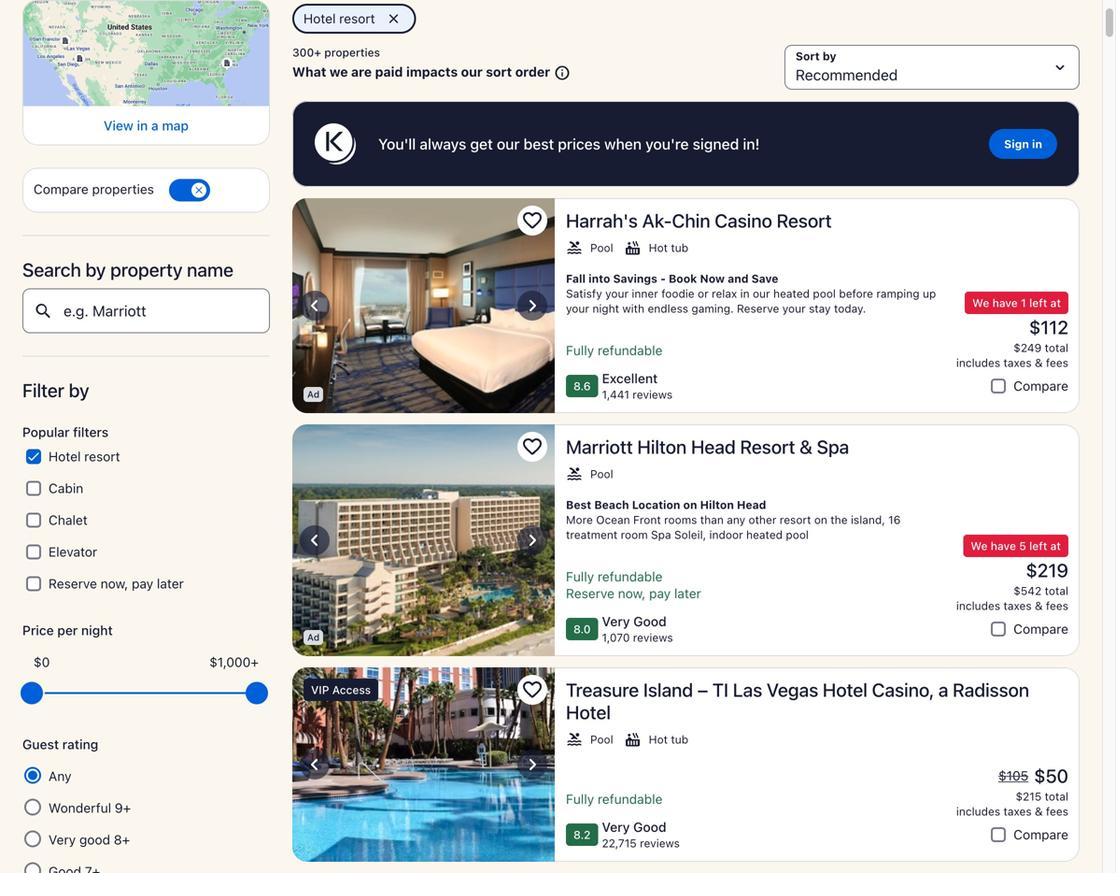 Task type: locate. For each thing, give the bounding box(es) containing it.
1 vertical spatial includes
[[957, 599, 1001, 612]]

0 horizontal spatial spa
[[651, 528, 672, 541]]

$219
[[1027, 559, 1069, 581]]

2 left from the top
[[1030, 539, 1048, 552]]

1 at from the top
[[1051, 296, 1062, 309]]

2 hot from the top
[[649, 733, 668, 746]]

very up 1,070 in the right of the page
[[602, 614, 630, 629]]

rooms
[[665, 513, 698, 526]]

we left 1
[[973, 296, 990, 309]]

your down satisfy
[[566, 302, 590, 315]]

fees inside "we have 1 left at $112 $249 total includes taxes & fees"
[[1047, 356, 1069, 369]]

0 horizontal spatial hotel resort
[[49, 449, 120, 464]]

rating
[[62, 737, 98, 752]]

2 vertical spatial includes
[[957, 805, 1001, 818]]

2 fees from the top
[[1047, 599, 1069, 612]]

a right casino,
[[939, 679, 949, 701]]

0 vertical spatial by
[[86, 259, 106, 280]]

popular filters
[[22, 424, 109, 440]]

1 horizontal spatial head
[[737, 498, 767, 511]]

total down $50
[[1046, 790, 1069, 803]]

0 vertical spatial have
[[993, 296, 1019, 309]]

resort right other
[[780, 513, 812, 526]]

1 horizontal spatial night
[[593, 302, 620, 315]]

our down save
[[753, 287, 771, 300]]

popular
[[22, 424, 70, 440]]

fall into savings - book now and save satisfy your inner foodie or relax in our heated pool before ramping up your night with endless gaming. reserve your stay today.
[[566, 272, 937, 315]]

0 vertical spatial refundable
[[598, 343, 663, 358]]

1 vertical spatial hot tub
[[649, 733, 689, 746]]

good inside very good 1,070 reviews
[[634, 614, 667, 629]]

left right 5
[[1030, 539, 1048, 552]]

have left 5
[[991, 539, 1017, 552]]

0 vertical spatial small image
[[625, 239, 642, 256]]

night
[[593, 302, 620, 315], [81, 623, 113, 638]]

properties down view
[[92, 181, 154, 197]]

fees down $219 at the bottom right of the page
[[1047, 599, 1069, 612]]

harrah's
[[566, 209, 638, 231]]

compare
[[34, 181, 89, 197], [1014, 378, 1069, 394], [1014, 621, 1069, 637], [1014, 827, 1069, 842]]

savings
[[614, 272, 658, 285]]

1 horizontal spatial pool
[[814, 287, 837, 300]]

reviews down excellent
[[633, 388, 673, 401]]

resort
[[339, 11, 375, 26], [84, 449, 120, 464], [780, 513, 812, 526]]

0 vertical spatial total
[[1046, 341, 1069, 354]]

1 vertical spatial tub
[[671, 733, 689, 746]]

1 ad from the top
[[308, 389, 320, 400]]

pool down marriott
[[591, 467, 614, 480]]

pool
[[591, 241, 614, 254], [591, 467, 614, 480], [591, 733, 614, 746]]

1 vertical spatial on
[[815, 513, 828, 526]]

1 horizontal spatial later
[[675, 586, 702, 601]]

hotel resort
[[304, 11, 375, 26], [49, 449, 120, 464]]

fully
[[566, 343, 595, 358], [566, 569, 595, 584], [566, 791, 595, 807]]

total inside "we have 1 left at $112 $249 total includes taxes & fees"
[[1046, 341, 1069, 354]]

in inside 'button'
[[137, 118, 148, 133]]

in for view
[[137, 118, 148, 133]]

0 vertical spatial left
[[1030, 296, 1048, 309]]

your
[[606, 287, 629, 300], [566, 302, 590, 315], [783, 302, 806, 315]]

3 pool from the top
[[591, 733, 614, 746]]

treasure island – ti las vegas hotel  casino, a radisson hotel
[[566, 679, 1030, 723]]

hot down island
[[649, 733, 668, 746]]

reserve inside fully refundable reserve now, pay later
[[566, 586, 615, 601]]

good inside very good 22,715 reviews
[[634, 819, 667, 835]]

paid
[[375, 64, 403, 79]]

0 vertical spatial tub
[[671, 241, 689, 254]]

very up the 22,715
[[602, 819, 630, 835]]

night right 'per'
[[81, 623, 113, 638]]

hot tub
[[649, 241, 689, 254], [649, 733, 689, 746]]

total inside $105 $50 $215 total includes taxes & fees
[[1046, 790, 1069, 803]]

small image up best
[[566, 465, 583, 482]]

small image for pool
[[566, 731, 583, 748]]

1 vertical spatial spa
[[651, 528, 672, 541]]

today.
[[835, 302, 867, 315]]

we have 5 left at $219 $542 total includes taxes & fees
[[957, 539, 1069, 612]]

reviews inside very good 22,715 reviews
[[640, 837, 680, 850]]

our right get
[[497, 135, 520, 153]]

1 vertical spatial reviews
[[634, 631, 674, 644]]

0 horizontal spatial now,
[[101, 576, 128, 591]]

resort up 300+ properties
[[339, 11, 375, 26]]

room
[[621, 528, 648, 541]]

taxes down $542
[[1004, 599, 1033, 612]]

pool down treasure
[[591, 733, 614, 746]]

good down fully refundable reserve now, pay later
[[634, 614, 667, 629]]

reserve inside fall into savings - book now and save satisfy your inner foodie or relax in our heated pool before ramping up your night with endless gaming. reserve your stay today.
[[737, 302, 780, 315]]

small image up savings
[[625, 239, 642, 256]]

show previous image for treasure island – ti las vegas hotel  casino, a radisson hotel image
[[304, 753, 326, 776]]

fully up the 8.6
[[566, 343, 595, 358]]

2 vertical spatial pool
[[591, 733, 614, 746]]

1 horizontal spatial pay
[[650, 586, 671, 601]]

by
[[86, 259, 106, 280], [69, 379, 89, 401]]

3 refundable from the top
[[598, 791, 663, 807]]

1 fully refundable from the top
[[566, 343, 663, 358]]

2 vertical spatial resort
[[780, 513, 812, 526]]

small image down treasure
[[566, 731, 583, 748]]

1 vertical spatial pool
[[591, 467, 614, 480]]

1 hot from the top
[[649, 241, 668, 254]]

have inside we have 5 left at $219 $542 total includes taxes & fees
[[991, 539, 1017, 552]]

0 horizontal spatial small image
[[566, 731, 583, 748]]

2 pool from the top
[[591, 467, 614, 480]]

3 fully from the top
[[566, 791, 595, 807]]

1 vertical spatial have
[[991, 539, 1017, 552]]

spa up the
[[817, 436, 850, 458]]

reserve
[[737, 302, 780, 315], [49, 576, 97, 591], [566, 586, 615, 601]]

0 vertical spatial in
[[137, 118, 148, 133]]

1 includes from the top
[[957, 356, 1001, 369]]

by right search
[[86, 259, 106, 280]]

or
[[698, 287, 709, 300]]

2 vertical spatial our
[[753, 287, 771, 300]]

guest rating
[[22, 737, 98, 752]]

very for very good 22,715 reviews
[[602, 819, 630, 835]]

up
[[923, 287, 937, 300]]

in inside fall into savings - book now and save satisfy your inner foodie or relax in our heated pool before ramping up your night with endless gaming. reserve your stay today.
[[741, 287, 750, 300]]

1 vertical spatial hotel resort
[[49, 449, 120, 464]]

properties
[[325, 46, 380, 59], [92, 181, 154, 197]]

ad up vip
[[308, 632, 320, 643]]

0 vertical spatial reviews
[[633, 388, 673, 401]]

0 vertical spatial fully
[[566, 343, 595, 358]]

1 total from the top
[[1046, 341, 1069, 354]]

0 vertical spatial heated
[[774, 287, 810, 300]]

$50
[[1035, 765, 1069, 787]]

filter by
[[22, 379, 89, 401]]

your left stay
[[783, 302, 806, 315]]

you'll always get our best prices when you're signed in!
[[379, 135, 760, 153]]

hilton up than
[[701, 498, 735, 511]]

are
[[351, 64, 372, 79]]

0 horizontal spatial in
[[137, 118, 148, 133]]

2 refundable from the top
[[598, 569, 663, 584]]

fully refundable reserve now, pay later
[[566, 569, 702, 601]]

8.6
[[574, 379, 591, 393]]

tub down the 'chin' at top
[[671, 241, 689, 254]]

1 vertical spatial hilton
[[701, 498, 735, 511]]

& inside $105 $50 $215 total includes taxes & fees
[[1036, 805, 1044, 818]]

& inside we have 5 left at $219 $542 total includes taxes & fees
[[1036, 599, 1044, 612]]

5
[[1020, 539, 1027, 552]]

price
[[22, 623, 54, 638]]

good for very good 22,715 reviews
[[634, 819, 667, 835]]

at up $112
[[1051, 296, 1062, 309]]

ad for marriott hilton head resort & spa
[[308, 632, 320, 643]]

best beach location on hilton head more ocean front rooms than any other resort on the island, 16 treatment room spa soleil, indoor heated pool
[[566, 498, 901, 541]]

our inside fall into savings - book now and save satisfy your inner foodie or relax in our heated pool before ramping up your night with endless gaming. reserve your stay today.
[[753, 287, 771, 300]]

reviews for very good 1,070 reviews
[[634, 631, 674, 644]]

pool down harrah's
[[591, 241, 614, 254]]

resort up other
[[741, 436, 796, 458]]

$215
[[1016, 790, 1042, 803]]

0 vertical spatial a
[[151, 118, 159, 133]]

taxes inside "we have 1 left at $112 $249 total includes taxes & fees"
[[1004, 356, 1033, 369]]

2 vertical spatial fully
[[566, 791, 595, 807]]

0 vertical spatial pool
[[814, 287, 837, 300]]

2 horizontal spatial reserve
[[737, 302, 780, 315]]

0 vertical spatial taxes
[[1004, 356, 1033, 369]]

$105 button
[[997, 767, 1031, 784]]

3 includes from the top
[[957, 805, 1001, 818]]

0 vertical spatial hot tub
[[649, 241, 689, 254]]

fees down $50
[[1047, 805, 1069, 818]]

refundable inside fully refundable reserve now, pay later
[[598, 569, 663, 584]]

taxes down $249
[[1004, 356, 1033, 369]]

small image
[[625, 239, 642, 256], [566, 731, 583, 748]]

in down and
[[741, 287, 750, 300]]

1 vertical spatial taxes
[[1004, 599, 1033, 612]]

compare properties
[[34, 181, 154, 197]]

1 vertical spatial small image
[[566, 731, 583, 748]]

reviews right the 22,715
[[640, 837, 680, 850]]

left inside we have 5 left at $219 $542 total includes taxes & fees
[[1030, 539, 1048, 552]]

reserve down save
[[737, 302, 780, 315]]

0 vertical spatial ad
[[308, 389, 320, 400]]

1 horizontal spatial resort
[[339, 11, 375, 26]]

left for $219
[[1030, 539, 1048, 552]]

1 vertical spatial night
[[81, 623, 113, 638]]

show previous image for marriott hilton head resort & spa image
[[304, 529, 326, 551]]

pool for harrah's ak-chin casino resort
[[591, 241, 614, 254]]

pool inside best beach location on hilton head more ocean front rooms than any other resort on the island, 16 treatment room spa soleil, indoor heated pool
[[786, 528, 809, 541]]

0 vertical spatial pool
[[591, 241, 614, 254]]

when
[[605, 135, 642, 153]]

we inside we have 5 left at $219 $542 total includes taxes & fees
[[971, 539, 988, 552]]

pool right indoor
[[786, 528, 809, 541]]

1 vertical spatial head
[[737, 498, 767, 511]]

very
[[602, 614, 630, 629], [602, 819, 630, 835], [49, 832, 76, 847]]

taxes inside we have 5 left at $219 $542 total includes taxes & fees
[[1004, 599, 1033, 612]]

any
[[727, 513, 746, 526]]

0 vertical spatial properties
[[325, 46, 380, 59]]

tub for island
[[671, 733, 689, 746]]

2 taxes from the top
[[1004, 599, 1033, 612]]

reserve down elevator
[[49, 576, 97, 591]]

0 vertical spatial includes
[[957, 356, 1001, 369]]

fees
[[1047, 356, 1069, 369], [1047, 599, 1069, 612], [1047, 805, 1069, 818]]

fees down $112
[[1047, 356, 1069, 369]]

2 vertical spatial refundable
[[598, 791, 663, 807]]

refundable down room
[[598, 569, 663, 584]]

fees inside we have 5 left at $219 $542 total includes taxes & fees
[[1047, 599, 1069, 612]]

0 vertical spatial resort
[[339, 11, 375, 26]]

0 vertical spatial hot
[[649, 241, 668, 254]]

hotel resort inside button
[[304, 11, 375, 26]]

0 horizontal spatial pool
[[786, 528, 809, 541]]

0 vertical spatial head
[[692, 436, 736, 458]]

hot for ak-
[[649, 241, 668, 254]]

1 fees from the top
[[1047, 356, 1069, 369]]

taxes down $215
[[1004, 805, 1033, 818]]

properties for compare properties
[[92, 181, 154, 197]]

1 left from the top
[[1030, 296, 1048, 309]]

we
[[973, 296, 990, 309], [971, 539, 988, 552]]

1 pool from the top
[[591, 241, 614, 254]]

2 vertical spatial taxes
[[1004, 805, 1033, 818]]

tub down island
[[671, 733, 689, 746]]

total inside we have 5 left at $219 $542 total includes taxes & fees
[[1046, 584, 1069, 597]]

in right sign
[[1033, 137, 1043, 150]]

on left the
[[815, 513, 828, 526]]

a left map
[[151, 118, 159, 133]]

you'll
[[379, 135, 416, 153]]

2 horizontal spatial our
[[753, 287, 771, 300]]

0 horizontal spatial head
[[692, 436, 736, 458]]

left inside "we have 1 left at $112 $249 total includes taxes & fees"
[[1030, 296, 1048, 309]]

at inside "we have 1 left at $112 $249 total includes taxes & fees"
[[1051, 296, 1062, 309]]

2 vertical spatial reviews
[[640, 837, 680, 850]]

heated down other
[[747, 528, 783, 541]]

fully up the 8.2
[[566, 791, 595, 807]]

refundable up excellent
[[598, 343, 663, 358]]

reserve up the "8.0" on the right
[[566, 586, 615, 601]]

total
[[1046, 341, 1069, 354], [1046, 584, 1069, 597], [1046, 790, 1069, 803]]

small image inside what we are paid impacts our sort order link
[[551, 65, 571, 82]]

2 vertical spatial fees
[[1047, 805, 1069, 818]]

2 total from the top
[[1046, 584, 1069, 597]]

map
[[162, 118, 189, 133]]

1 horizontal spatial small image
[[625, 239, 642, 256]]

1 vertical spatial properties
[[92, 181, 154, 197]]

show next image for harrah's ak-chin casino resort image
[[522, 294, 544, 317]]

signed
[[693, 135, 740, 153]]

our left sort
[[461, 64, 483, 79]]

properties up are
[[325, 46, 380, 59]]

0 vertical spatial fees
[[1047, 356, 1069, 369]]

hot tub down island
[[649, 733, 689, 746]]

ad for harrah's ak-chin casino resort
[[308, 389, 320, 400]]

3 total from the top
[[1046, 790, 1069, 803]]

1 horizontal spatial hilton
[[701, 498, 735, 511]]

resort
[[777, 209, 832, 231], [741, 436, 796, 458]]

2 good from the top
[[634, 819, 667, 835]]

1 horizontal spatial hotel resort
[[304, 11, 375, 26]]

0 vertical spatial we
[[973, 296, 990, 309]]

night down satisfy
[[593, 302, 620, 315]]

0 vertical spatial resort
[[777, 209, 832, 231]]

on
[[684, 498, 698, 511], [815, 513, 828, 526]]

at inside we have 5 left at $219 $542 total includes taxes & fees
[[1051, 539, 1062, 552]]

reviews inside very good 1,070 reviews
[[634, 631, 674, 644]]

in right view
[[137, 118, 148, 133]]

show next image for treasure island – ti las vegas hotel  casino, a radisson hotel image
[[522, 753, 544, 776]]

2 tub from the top
[[671, 733, 689, 746]]

1 vertical spatial left
[[1030, 539, 1048, 552]]

fully refundable up very good 22,715 reviews
[[566, 791, 663, 807]]

at for $112
[[1051, 296, 1062, 309]]

at up $219 at the bottom right of the page
[[1051, 539, 1062, 552]]

spa inside best beach location on hilton head more ocean front rooms than any other resort on the island, 16 treatment room spa soleil, indoor heated pool
[[651, 528, 672, 541]]

fully inside fully refundable reserve now, pay later
[[566, 569, 595, 584]]

in
[[137, 118, 148, 133], [1033, 137, 1043, 150], [741, 287, 750, 300]]

1 vertical spatial at
[[1051, 539, 1062, 552]]

1 vertical spatial ad
[[308, 632, 320, 643]]

1 hot tub from the top
[[649, 241, 689, 254]]

2 horizontal spatial resort
[[780, 513, 812, 526]]

marriott hilton head resort & spa
[[566, 436, 850, 458]]

1 horizontal spatial spa
[[817, 436, 850, 458]]

0 vertical spatial on
[[684, 498, 698, 511]]

hilton up the location at the bottom of the page
[[638, 436, 687, 458]]

2 at from the top
[[1051, 539, 1062, 552]]

1 horizontal spatial on
[[815, 513, 828, 526]]

hotel resort up 300+ properties
[[304, 11, 375, 26]]

2 vertical spatial total
[[1046, 790, 1069, 803]]

get
[[471, 135, 493, 153]]

0 vertical spatial spa
[[817, 436, 850, 458]]

includes inside "we have 1 left at $112 $249 total includes taxes & fees"
[[957, 356, 1001, 369]]

small image right sort
[[551, 65, 571, 82]]

have inside "we have 1 left at $112 $249 total includes taxes & fees"
[[993, 296, 1019, 309]]

have for $219
[[991, 539, 1017, 552]]

2 fully refundable from the top
[[566, 791, 663, 807]]

now,
[[101, 576, 128, 591], [618, 586, 646, 601]]

fees for $112
[[1047, 356, 1069, 369]]

resort down filters
[[84, 449, 120, 464]]

sign in
[[1005, 137, 1043, 150]]

total down $219 at the bottom right of the page
[[1046, 584, 1069, 597]]

–
[[698, 679, 709, 701]]

show previous image for harrah's ak-chin casino resort image
[[304, 294, 326, 317]]

good up the 22,715
[[634, 819, 667, 835]]

0 horizontal spatial a
[[151, 118, 159, 133]]

a inside view in a map 'button'
[[151, 118, 159, 133]]

0 vertical spatial good
[[634, 614, 667, 629]]

compare down $542
[[1014, 621, 1069, 637]]

heated
[[774, 287, 810, 300], [747, 528, 783, 541]]

good
[[79, 832, 110, 847]]

fully refundable up excellent
[[566, 343, 663, 358]]

8.2
[[574, 828, 591, 841]]

on up rooms
[[684, 498, 698, 511]]

save
[[752, 272, 779, 285]]

spa down front
[[651, 528, 672, 541]]

hotel down popular filters
[[49, 449, 81, 464]]

2 fully from the top
[[566, 569, 595, 584]]

excellent 1,441 reviews
[[602, 371, 673, 401]]

total for $112
[[1046, 341, 1069, 354]]

by for filter
[[69, 379, 89, 401]]

16
[[889, 513, 901, 526]]

heated down save
[[774, 287, 810, 300]]

in for sign
[[1033, 137, 1043, 150]]

foodie
[[662, 287, 695, 300]]

pool up stay
[[814, 287, 837, 300]]

with
[[623, 302, 645, 315]]

have left 1
[[993, 296, 1019, 309]]

very inside very good 1,070 reviews
[[602, 614, 630, 629]]

compare down $215
[[1014, 827, 1069, 842]]

1 vertical spatial fully refundable
[[566, 791, 663, 807]]

now
[[701, 272, 725, 285]]

very inside very good 22,715 reviews
[[602, 819, 630, 835]]

small image
[[551, 65, 571, 82], [566, 239, 583, 256], [566, 465, 583, 482], [625, 731, 642, 748]]

reviews right 1,070 in the right of the page
[[634, 631, 674, 644]]

left right 1
[[1030, 296, 1048, 309]]

1 vertical spatial we
[[971, 539, 988, 552]]

your up with
[[606, 287, 629, 300]]

0 vertical spatial hotel resort
[[304, 11, 375, 26]]

later inside fully refundable reserve now, pay later
[[675, 586, 702, 601]]

2 hot tub from the top
[[649, 733, 689, 746]]

our
[[461, 64, 483, 79], [497, 135, 520, 153], [753, 287, 771, 300]]

2 ad from the top
[[308, 632, 320, 643]]

in!
[[743, 135, 760, 153]]

reviews
[[633, 388, 673, 401], [634, 631, 674, 644], [640, 837, 680, 850]]

resort right casino
[[777, 209, 832, 231]]

endless
[[648, 302, 689, 315]]

0 vertical spatial fully refundable
[[566, 343, 663, 358]]

total down $112
[[1046, 341, 1069, 354]]

0 horizontal spatial on
[[684, 498, 698, 511]]

1 horizontal spatial a
[[939, 679, 949, 701]]

1 tub from the top
[[671, 241, 689, 254]]

fall
[[566, 272, 586, 285]]

head up other
[[737, 498, 767, 511]]

we inside "we have 1 left at $112 $249 total includes taxes & fees"
[[973, 296, 990, 309]]

0 horizontal spatial our
[[461, 64, 483, 79]]

includes inside we have 5 left at $219 $542 total includes taxes & fees
[[957, 599, 1001, 612]]

refundable up very good 22,715 reviews
[[598, 791, 663, 807]]

1 vertical spatial total
[[1046, 584, 1069, 597]]

hotel up 300+
[[304, 11, 336, 26]]

hot tub down ak-
[[649, 241, 689, 254]]

1 horizontal spatial properties
[[325, 46, 380, 59]]

now, up very good 1,070 reviews
[[618, 586, 646, 601]]

prices
[[558, 135, 601, 153]]

3 fees from the top
[[1047, 805, 1069, 818]]

1 taxes from the top
[[1004, 356, 1033, 369]]

now, up 'price per night'
[[101, 576, 128, 591]]

1 vertical spatial resort
[[741, 436, 796, 458]]

book
[[669, 272, 698, 285]]

1 vertical spatial a
[[939, 679, 949, 701]]

1 refundable from the top
[[598, 343, 663, 358]]

compare down $249
[[1014, 378, 1069, 394]]

taxes inside $105 $50 $215 total includes taxes & fees
[[1004, 805, 1033, 818]]

a
[[151, 118, 159, 133], [939, 679, 949, 701]]

refundable
[[598, 343, 663, 358], [598, 569, 663, 584], [598, 791, 663, 807]]

ad down show previous image for harrah's ak-chin casino resort
[[308, 389, 320, 400]]

fees for $219
[[1047, 599, 1069, 612]]

Save Marriott Hilton Head Resort & Spa to a trip checkbox
[[518, 432, 548, 462]]

later
[[157, 576, 184, 591], [675, 586, 702, 601]]

by right filter
[[69, 379, 89, 401]]

fully down treatment
[[566, 569, 595, 584]]

other
[[749, 513, 777, 526]]

hotel resort down filters
[[49, 449, 120, 464]]

0 vertical spatial night
[[593, 302, 620, 315]]

very left "good" on the bottom left
[[49, 832, 76, 847]]

2 includes from the top
[[957, 599, 1001, 612]]

0 horizontal spatial hilton
[[638, 436, 687, 458]]

we left 5
[[971, 539, 988, 552]]

head up than
[[692, 436, 736, 458]]

island,
[[851, 513, 886, 526]]

night inside fall into savings - book now and save satisfy your inner foodie or relax in our heated pool before ramping up your night with endless gaming. reserve your stay today.
[[593, 302, 620, 315]]

1 fully from the top
[[566, 343, 595, 358]]

3 taxes from the top
[[1004, 805, 1033, 818]]

hilton inside best beach location on hilton head more ocean front rooms than any other resort on the island, 16 treatment room spa soleil, indoor heated pool
[[701, 498, 735, 511]]

taxes for $112
[[1004, 356, 1033, 369]]

hot down ak-
[[649, 241, 668, 254]]

1 good from the top
[[634, 614, 667, 629]]



Task type: vqa. For each thing, say whether or not it's contained in the screenshot.
NEW YORK, NEW YORK, UNITED STATES OF AMERICA image at the top
no



Task type: describe. For each thing, give the bounding box(es) containing it.
resort inside best beach location on hilton head more ocean front rooms than any other resort on the island, 16 treatment room spa soleil, indoor heated pool
[[780, 513, 812, 526]]

impacts
[[407, 64, 458, 79]]

more
[[566, 513, 593, 526]]

$1,000+
[[210, 654, 259, 670]]

front of property - evening/night image
[[293, 198, 555, 413]]

what we are paid impacts our sort order link
[[293, 64, 571, 82]]

satisfy
[[566, 287, 603, 300]]

have for $112
[[993, 296, 1019, 309]]

8+
[[114, 832, 130, 847]]

0 horizontal spatial later
[[157, 576, 184, 591]]

casino
[[715, 209, 773, 231]]

2 horizontal spatial your
[[783, 302, 806, 315]]

$105
[[999, 768, 1029, 783]]

hotel down treasure
[[566, 701, 611, 723]]

cabin
[[49, 480, 83, 496]]

reviews for very good 22,715 reviews
[[640, 837, 680, 850]]

treasure
[[566, 679, 639, 701]]

fees inside $105 $50 $215 total includes taxes & fees
[[1047, 805, 1069, 818]]

by for search
[[86, 259, 106, 280]]

hotel inside button
[[304, 11, 336, 26]]

hot for island
[[649, 733, 668, 746]]

-
[[661, 272, 666, 285]]

name
[[187, 259, 234, 280]]

outdoor pool image
[[293, 667, 555, 862]]

very good 1,070 reviews
[[602, 614, 674, 644]]

what
[[293, 64, 327, 79]]

pool for treasure island – ti las vegas hotel  casino, a radisson hotel
[[591, 733, 614, 746]]

small image up fall
[[566, 239, 583, 256]]

$249
[[1014, 341, 1042, 354]]

show next image for marriott hilton head resort & spa image
[[522, 529, 544, 551]]

marriott
[[566, 436, 633, 458]]

we for $219
[[971, 539, 988, 552]]

pay inside fully refundable reserve now, pay later
[[650, 586, 671, 601]]

hot tub for ak-
[[649, 241, 689, 254]]

than
[[701, 513, 724, 526]]

front
[[634, 513, 662, 526]]

hotel resort button
[[293, 4, 417, 34]]

includes for $112
[[957, 356, 1001, 369]]

300+ properties
[[293, 46, 380, 59]]

1,070
[[602, 631, 630, 644]]

very for very good 8+
[[49, 832, 76, 847]]

and
[[728, 272, 749, 285]]

good for very good 1,070 reviews
[[634, 614, 667, 629]]

access
[[333, 683, 371, 696]]

before
[[840, 287, 874, 300]]

0 horizontal spatial resort
[[84, 449, 120, 464]]

elevator
[[49, 544, 97, 559]]

heated inside fall into savings - book now and save satisfy your inner foodie or relax in our heated pool before ramping up your night with endless gaming. reserve your stay today.
[[774, 287, 810, 300]]

8.0
[[574, 623, 591, 636]]

we for $112
[[973, 296, 990, 309]]

search
[[22, 259, 81, 280]]

Maximum price range field
[[34, 673, 259, 714]]

$0
[[34, 654, 50, 670]]

inner
[[632, 287, 659, 300]]

gaming.
[[692, 302, 734, 315]]

per
[[57, 623, 78, 638]]

heated inside best beach location on hilton head more ocean front rooms than any other resort on the island, 16 treatment room spa soleil, indoor heated pool
[[747, 528, 783, 541]]

at for $219
[[1051, 539, 1062, 552]]

& inside "we have 1 left at $112 $249 total includes taxes & fees"
[[1036, 356, 1044, 369]]

wonderful
[[49, 800, 111, 816]]

Save Treasure Island – TI Las Vegas Hotel  Casino, a Radisson Hotel to a trip checkbox
[[518, 675, 548, 705]]

the
[[831, 513, 848, 526]]

0 vertical spatial our
[[461, 64, 483, 79]]

total for $219
[[1046, 584, 1069, 597]]

any
[[49, 768, 71, 784]]

best
[[566, 498, 592, 511]]

ocean
[[597, 513, 631, 526]]

tub for ak-
[[671, 241, 689, 254]]

best
[[524, 135, 555, 153]]

location
[[632, 498, 681, 511]]

1,441
[[602, 388, 630, 401]]

sign in link
[[990, 129, 1058, 159]]

soleil,
[[675, 528, 707, 541]]

left for $112
[[1030, 296, 1048, 309]]

filters
[[73, 424, 109, 440]]

0 horizontal spatial night
[[81, 623, 113, 638]]

static map image image
[[22, 0, 270, 106]]

small image for hot tub
[[625, 239, 642, 256]]

$542
[[1014, 584, 1042, 597]]

taxes for $219
[[1004, 599, 1033, 612]]

chin
[[672, 209, 711, 231]]

we
[[330, 64, 348, 79]]

compare up search
[[34, 181, 89, 197]]

sort
[[486, 64, 512, 79]]

0 horizontal spatial pay
[[132, 576, 153, 591]]

reserve now, pay later
[[49, 576, 184, 591]]

0 horizontal spatial your
[[566, 302, 590, 315]]

includes inside $105 $50 $215 total includes taxes & fees
[[957, 805, 1001, 818]]

radisson
[[953, 679, 1030, 701]]

hotel right vegas
[[823, 679, 868, 701]]

filter
[[22, 379, 64, 401]]

guest
[[22, 737, 59, 752]]

ak-
[[643, 209, 672, 231]]

wonderful 9+
[[49, 800, 131, 816]]

you're
[[646, 135, 689, 153]]

relax
[[712, 287, 738, 300]]

very good 22,715 reviews
[[602, 819, 680, 850]]

sign
[[1005, 137, 1030, 150]]

property
[[110, 259, 183, 280]]

Minimum price range field
[[34, 673, 259, 714]]

excellent
[[602, 371, 658, 386]]

vegas
[[767, 679, 819, 701]]

a inside treasure island – ti las vegas hotel  casino, a radisson hotel
[[939, 679, 949, 701]]

stay
[[810, 302, 831, 315]]

hot tub for island
[[649, 733, 689, 746]]

$112
[[1030, 316, 1069, 338]]

ti
[[713, 679, 729, 701]]

indoor
[[710, 528, 744, 541]]

1 vertical spatial our
[[497, 135, 520, 153]]

reviews inside 'excellent 1,441 reviews'
[[633, 388, 673, 401]]

chalet
[[49, 512, 88, 528]]

terrace/patio image
[[293, 424, 555, 656]]

0 vertical spatial hilton
[[638, 436, 687, 458]]

head inside best beach location on hilton head more ocean front rooms than any other resort on the island, 16 treatment room spa soleil, indoor heated pool
[[737, 498, 767, 511]]

pool inside fall into savings - book now and save satisfy your inner foodie or relax in our heated pool before ramping up your night with endless gaming. reserve your stay today.
[[814, 287, 837, 300]]

price per night
[[22, 623, 113, 638]]

treatment
[[566, 528, 618, 541]]

includes for $219
[[957, 599, 1001, 612]]

beach
[[595, 498, 630, 511]]

small image down treasure
[[625, 731, 642, 748]]

properties for 300+ properties
[[325, 46, 380, 59]]

Save Harrah's Ak-Chin Casino Resort to a trip checkbox
[[518, 206, 548, 236]]

1
[[1022, 296, 1027, 309]]

vip
[[311, 683, 329, 696]]

we have 1 left at $112 $249 total includes taxes & fees
[[957, 296, 1069, 369]]

always
[[420, 135, 467, 153]]

resort inside button
[[339, 11, 375, 26]]

0 horizontal spatial reserve
[[49, 576, 97, 591]]

now, inside fully refundable reserve now, pay later
[[618, 586, 646, 601]]

1 horizontal spatial your
[[606, 287, 629, 300]]

very for very good 1,070 reviews
[[602, 614, 630, 629]]

9+
[[115, 800, 131, 816]]



